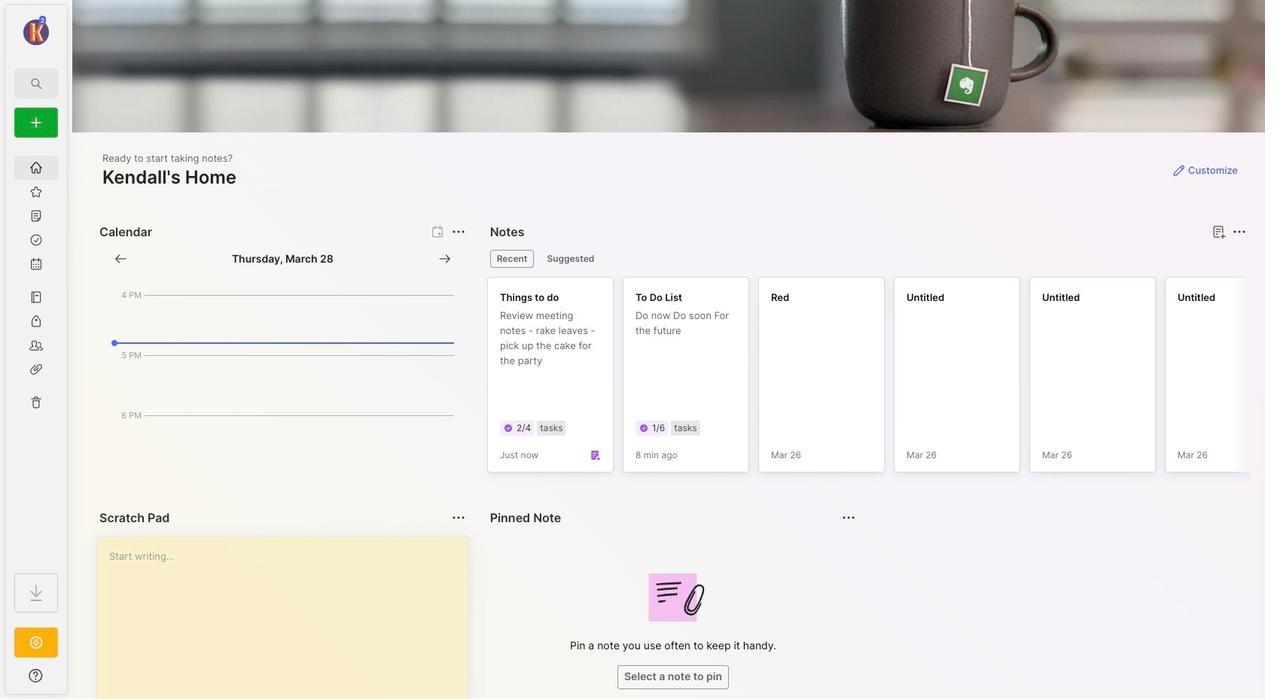 Task type: locate. For each thing, give the bounding box(es) containing it.
click to expand image
[[66, 672, 77, 690]]

more actions image
[[449, 509, 467, 527]]

tab list
[[490, 250, 1244, 268]]

more actions image
[[449, 223, 467, 241], [1230, 223, 1248, 241]]

More actions field
[[448, 221, 469, 242], [1229, 221, 1250, 242], [448, 508, 469, 529], [838, 508, 859, 529]]

0 horizontal spatial tab
[[490, 250, 534, 268]]

1 more actions image from the left
[[449, 223, 467, 241]]

Account field
[[5, 14, 67, 47]]

1 tab from the left
[[490, 250, 534, 268]]

tab
[[490, 250, 534, 268], [540, 250, 601, 268]]

row group
[[487, 277, 1265, 482]]

Start writing… text field
[[109, 537, 467, 700]]

tree
[[5, 147, 67, 560]]

1 horizontal spatial more actions image
[[1230, 223, 1248, 241]]

main element
[[0, 0, 72, 700]]

upgrade image
[[27, 634, 45, 652]]

edit search image
[[27, 75, 45, 93]]

1 horizontal spatial tab
[[540, 250, 601, 268]]

0 horizontal spatial more actions image
[[449, 223, 467, 241]]

Choose date to view field
[[232, 251, 333, 267]]

2 more actions image from the left
[[1230, 223, 1248, 241]]



Task type: describe. For each thing, give the bounding box(es) containing it.
home image
[[29, 160, 44, 175]]

2 tab from the left
[[540, 250, 601, 268]]

WHAT'S NEW field
[[5, 664, 67, 688]]

tree inside the main element
[[5, 147, 67, 560]]



Task type: vqa. For each thing, say whether or not it's contained in the screenshot.
1st "tab" from right
yes



